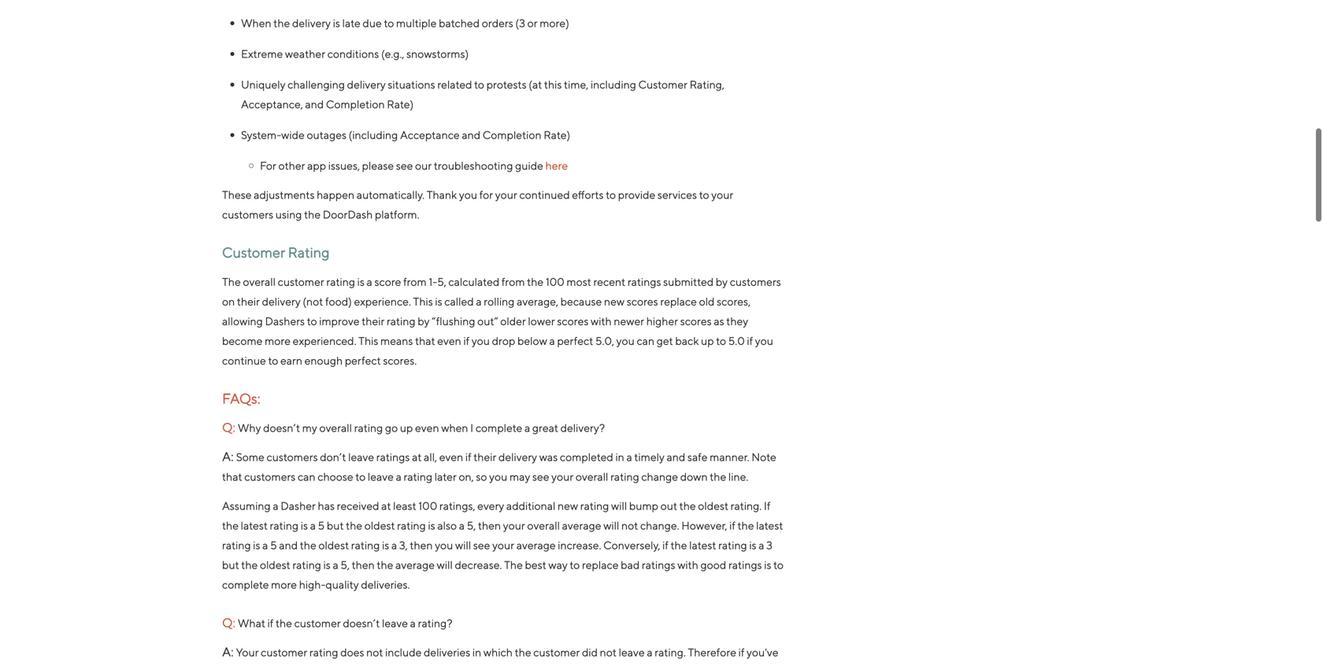 Task type: vqa. For each thing, say whether or not it's contained in the screenshot.
the for inside Thank you for partnering with DoorDash.  We look forward to helping your business grow!  This document is a resource that includes some information on what to expect as we add (your) new menu(s) to our platform.
no



Task type: describe. For each thing, give the bounding box(es) containing it.
customers down the some
[[244, 470, 296, 483]]

if right 5.0
[[747, 334, 753, 347]]

older
[[500, 314, 526, 327]]

bad
[[621, 558, 640, 571]]

0 horizontal spatial this
[[358, 334, 378, 347]]

rating down dasher
[[270, 519, 299, 532]]

outages
[[307, 128, 347, 141]]

most
[[567, 275, 591, 288]]

rating up 'food)'
[[326, 275, 355, 288]]

the down change.
[[671, 538, 687, 551]]

up inside the overall customer rating is a score from 1-5, calculated from the 100 most recent ratings submitted by customers on their delivery (not food) experience. this is called a rolling average, because new scores replace old scores, allowing dashers to improve their rating by "flushing out" older lower scores with newer higher scores as they become more experienced. this means that even if you drop below a perfect 5.0, you can get back up to 5.0 if you continue to earn enough perfect scores.
[[701, 334, 714, 347]]

your down additional
[[503, 519, 525, 532]]

your inside some customers don't leave ratings at all, even if their delivery was completed in a timely and safe manner. note that customers can choose to leave a rating later on, so you may see your overall rating change down the line.
[[551, 470, 573, 483]]

replace inside the overall customer rating is a score from 1-5, calculated from the 100 most recent ratings submitted by customers on their delivery (not food) experience. this is called a rolling average, because new scores replace old scores, allowing dashers to improve their rating by "flushing out" older lower scores with newer higher scores as they become more experienced. this means that even if you drop below a perfect 5.0, you can get back up to 5.0 if you continue to earn enough perfect scores.
[[660, 295, 697, 308]]

3,
[[399, 538, 408, 551]]

is left also
[[428, 519, 435, 532]]

(including
[[349, 128, 398, 141]]

and inside some customers don't leave ratings at all, even if their delivery was completed in a timely and safe manner. note that customers can choose to leave a rating later on, so you may see your overall rating change down the line.
[[667, 450, 685, 463]]

will left decrease.
[[437, 558, 453, 571]]

enough
[[304, 354, 343, 367]]

1 horizontal spatial by
[[716, 275, 728, 288]]

rating down the all,
[[404, 470, 432, 483]]

oldest up however,
[[698, 499, 728, 512]]

dashers
[[265, 314, 305, 327]]

1 vertical spatial their
[[362, 314, 385, 327]]

a left score
[[367, 275, 372, 288]]

system-wide outages (including acceptance and completion rate)
[[241, 128, 570, 141]]

0 horizontal spatial their
[[237, 295, 260, 308]]

oldest down "received"
[[364, 519, 395, 532]]

0 vertical spatial average
[[562, 519, 601, 532]]

is left 3
[[749, 538, 756, 551]]

0 horizontal spatial latest
[[241, 519, 268, 532]]

efforts
[[572, 188, 604, 201]]

doesn't inside q: why doesn't my overall rating go up even when i complete a great delivery?
[[263, 421, 300, 434]]

a inside q: why doesn't my overall rating go up even when i complete a great delivery?
[[524, 421, 530, 434]]

you down out"
[[472, 334, 490, 347]]

a left 3,
[[391, 538, 397, 551]]

a right 'in'
[[626, 450, 632, 463]]

complete inside q: why doesn't my overall rating go up even when i complete a great delivery?
[[476, 421, 522, 434]]

when the delivery is late due to multiple batched orders (3 or more)
[[241, 16, 569, 29]]

in
[[615, 450, 624, 463]]

is left called at the top left of page
[[435, 295, 442, 308]]

conditions
[[327, 47, 379, 60]]

guide
[[515, 159, 543, 172]]

new inside the overall customer rating is a score from 1-5, calculated from the 100 most recent ratings submitted by customers on their delivery (not food) experience. this is called a rolling average, because new scores replace old scores, allowing dashers to improve their rating by "flushing out" older lower scores with newer higher scores as they become more experienced. this means that even if you drop below a perfect 5.0, you can get back up to 5.0 if you continue to earn enough perfect scores.
[[604, 295, 625, 308]]

also
[[437, 519, 457, 532]]

a right called at the top left of page
[[476, 295, 482, 308]]

with inside assuming a dasher has received at least 100 ratings, every additional new rating will bump out the oldest rating. if the latest rating is a 5 but the oldest rating is also a 5, then your overall average will not change. however, if the latest rating is a 5 and the oldest rating is a 3, then you will see your average increase. conversely, if the latest rating is a 3 but the oldest rating is a 5, then the average will decrease. the best way to replace bad ratings with good ratings is to complete more high-quality deliveries.
[[677, 558, 698, 571]]

rating up increase.
[[580, 499, 609, 512]]

to inside uniquely challenging delivery situations related to protests (at this time, including customer rating, acceptance, and completion rate)
[[474, 78, 484, 91]]

5.0,
[[595, 334, 614, 347]]

weather
[[285, 47, 325, 60]]

services
[[658, 188, 697, 201]]

a down dasher
[[310, 519, 316, 532]]

more inside assuming a dasher has received at least 100 ratings, every additional new rating will bump out the oldest rating. if the latest rating is a 5 but the oldest rating is also a 5, then your overall average will not change. however, if the latest rating is a 5 and the oldest rating is a 3, then you will see your average increase. conversely, if the latest rating is a 3 but the oldest rating is a 5, then the average will decrease. the best way to replace bad ratings with good ratings is to complete more high-quality deliveries.
[[271, 578, 297, 591]]

0 horizontal spatial scores
[[557, 314, 589, 327]]

protests
[[486, 78, 527, 91]]

rating down assuming
[[222, 538, 251, 551]]

change
[[641, 470, 678, 483]]

best
[[525, 558, 546, 571]]

replace inside assuming a dasher has received at least 100 ratings, every additional new rating will bump out the oldest rating. if the latest rating is a 5 but the oldest rating is also a 5, then your overall average will not change. however, if the latest rating is a 5 and the oldest rating is a 3, then you will see your average increase. conversely, if the latest rating is a 3 but the oldest rating is a 5, then the average will decrease. the best way to replace bad ratings with good ratings is to complete more high-quality deliveries.
[[582, 558, 619, 571]]

if inside some customers don't leave ratings at all, even if their delivery was completed in a timely and safe manner. note that customers can choose to leave a rating later on, so you may see your overall rating change down the line.
[[465, 450, 471, 463]]

related
[[437, 78, 472, 91]]

(at
[[529, 78, 542, 91]]

including
[[591, 78, 636, 91]]

a left 3
[[759, 538, 764, 551]]

a up quality
[[333, 558, 338, 571]]

the down rating.
[[738, 519, 754, 532]]

1 horizontal spatial perfect
[[557, 334, 593, 347]]

great
[[532, 421, 558, 434]]

to down '(not'
[[307, 314, 317, 327]]

0 horizontal spatial by
[[418, 314, 430, 327]]

is left late
[[333, 16, 340, 29]]

ratings right bad
[[642, 558, 675, 571]]

safe
[[687, 450, 708, 463]]

rating up good
[[718, 538, 747, 551]]

2 horizontal spatial then
[[478, 519, 501, 532]]

delivery up weather
[[292, 16, 331, 29]]

rating.
[[731, 499, 762, 512]]

the down "received"
[[346, 519, 362, 532]]

rating inside q: why doesn't my overall rating go up even when i complete a great delivery?
[[354, 421, 383, 434]]

your right services
[[711, 188, 733, 201]]

your right for
[[495, 188, 517, 201]]

this
[[544, 78, 562, 91]]

assuming a dasher has received at least 100 ratings, every additional new rating will bump out the oldest rating. if the latest rating is a 5 but the oldest rating is also a 5, then your overall average will not change. however, if the latest rating is a 5 and the oldest rating is a 3, then you will see your average increase. conversely, if the latest rating is a 3 but the oldest rating is a 5, then the average will decrease. the best way to replace bad ratings with good ratings is to complete more high-quality deliveries.
[[222, 499, 784, 591]]

app
[[307, 159, 326, 172]]

oldest down has
[[319, 538, 349, 551]]

5.0
[[728, 334, 745, 347]]

will up not
[[611, 499, 627, 512]]

rate) inside uniquely challenging delivery situations related to protests (at this time, including customer rating, acceptance, and completion rate)
[[387, 97, 414, 110]]

every
[[477, 499, 504, 512]]

situations
[[388, 78, 435, 91]]

can inside the overall customer rating is a score from 1-5, calculated from the 100 most recent ratings submitted by customers on their delivery (not food) experience. this is called a rolling average, because new scores replace old scores, allowing dashers to improve their rating by "flushing out" older lower scores with newer higher scores as they become more experienced. this means that even if you drop below a perfect 5.0, you can get back up to 5.0 if you continue to earn enough perfect scores.
[[637, 334, 655, 347]]

using
[[275, 208, 302, 221]]

2 horizontal spatial 5,
[[467, 519, 476, 532]]

(3
[[515, 16, 525, 29]]

multiple
[[396, 16, 437, 29]]

5, inside the overall customer rating is a score from 1-5, calculated from the 100 most recent ratings submitted by customers on their delivery (not food) experience. this is called a rolling average, because new scores replace old scores, allowing dashers to improve their rating by "flushing out" older lower scores with newer higher scores as they become more experienced. this means that even if you drop below a perfect 5.0, you can get back up to 5.0 if you continue to earn enough perfect scores.
[[437, 275, 446, 288]]

the inside the overall customer rating is a score from 1-5, calculated from the 100 most recent ratings submitted by customers on their delivery (not food) experience. this is called a rolling average, because new scores replace old scores, allowing dashers to improve their rating by "flushing out" older lower scores with newer higher scores as they become more experienced. this means that even if you drop below a perfect 5.0, you can get back up to 5.0 if you continue to earn enough perfect scores.
[[222, 275, 241, 288]]

0 horizontal spatial 5,
[[341, 558, 350, 571]]

100 inside assuming a dasher has received at least 100 ratings, every additional new rating will bump out the oldest rating. if the latest rating is a 5 but the oldest rating is also a 5, then your overall average will not change. however, if the latest rating is a 5 and the oldest rating is a 3, then you will see your average increase. conversely, if the latest rating is a 3 but the oldest rating is a 5, then the average will decrease. the best way to replace bad ratings with good ratings is to complete more high-quality deliveries.
[[418, 499, 437, 512]]

to inside some customers don't leave ratings at all, even if their delivery was completed in a timely and safe manner. note that customers can choose to leave a rating later on, so you may see your overall rating change down the line.
[[355, 470, 366, 483]]

when
[[241, 16, 271, 29]]

that inside the overall customer rating is a score from 1-5, calculated from the 100 most recent ratings submitted by customers on their delivery (not food) experience. this is called a rolling average, because new scores replace old scores, allowing dashers to improve their rating by "flushing out" older lower scores with newer higher scores as they become more experienced. this means that even if you drop below a perfect 5.0, you can get back up to 5.0 if you continue to earn enough perfect scores.
[[415, 334, 435, 347]]

1 horizontal spatial rate)
[[544, 128, 570, 141]]

at for least
[[381, 499, 391, 512]]

calculated
[[448, 275, 499, 288]]

improve
[[319, 314, 360, 327]]

the inside these adjustments happen automatically. thank you for your continued efforts to provide services to your customers using the doordash platform.
[[304, 208, 321, 221]]

the down assuming
[[222, 519, 239, 532]]

a right "below" on the bottom
[[549, 334, 555, 347]]

rating up means
[[387, 314, 415, 327]]

overall inside some customers don't leave ratings at all, even if their delivery was completed in a timely and safe manner. note that customers can choose to leave a rating later on, so you may see your overall rating change down the line.
[[576, 470, 608, 483]]

completed
[[560, 450, 613, 463]]

deliveries.
[[361, 578, 410, 591]]

overall inside the overall customer rating is a score from 1-5, calculated from the 100 most recent ratings submitted by customers on their delivery (not food) experience. this is called a rolling average, because new scores replace old scores, allowing dashers to improve their rating by "flushing out" older lower scores with newer higher scores as they become more experienced. this means that even if you drop below a perfect 5.0, you can get back up to 5.0 if you continue to earn enough perfect scores.
[[243, 275, 276, 288]]

1 horizontal spatial latest
[[689, 538, 716, 551]]

to right efforts
[[606, 188, 616, 201]]

to left 5.0
[[716, 334, 726, 347]]

the up the 'deliveries.'
[[377, 558, 393, 571]]

my
[[302, 421, 317, 434]]

and inside uniquely challenging delivery situations related to protests (at this time, including customer rating, acceptance, and completion rate)
[[305, 97, 324, 110]]

a down assuming
[[262, 538, 268, 551]]

1 vertical spatial customer
[[222, 244, 285, 261]]

uniquely
[[241, 78, 285, 91]]

2 from from the left
[[502, 275, 525, 288]]

is down assuming
[[253, 538, 260, 551]]

some customers don't leave ratings at all, even if their delivery was completed in a timely and safe manner. note that customers can choose to leave a rating later on, so you may see your overall rating change down the line.
[[222, 450, 776, 483]]

rating
[[288, 244, 330, 261]]

see inside some customers don't leave ratings at all, even if their delivery was completed in a timely and safe manner. note that customers can choose to leave a rating later on, so you may see your overall rating change down the line.
[[532, 470, 549, 483]]

will left not
[[603, 519, 619, 532]]

note
[[751, 450, 776, 463]]

extreme weather conditions (e.g., snowstorms)
[[241, 47, 469, 60]]

1 horizontal spatial average
[[516, 538, 556, 551]]

good
[[701, 558, 726, 571]]

or
[[527, 16, 538, 29]]

their inside some customers don't leave ratings at all, even if their delivery was completed in a timely and safe manner. note that customers can choose to leave a rating later on, so you may see your overall rating change down the line.
[[474, 450, 496, 463]]

increase.
[[558, 538, 601, 551]]

received
[[337, 499, 379, 512]]

rating,
[[690, 78, 724, 91]]

faqs:
[[222, 390, 263, 407]]

the up 'high-' on the left bottom of page
[[300, 538, 316, 551]]

least
[[393, 499, 416, 512]]

has
[[318, 499, 335, 512]]

late
[[342, 16, 361, 29]]

0 vertical spatial see
[[396, 159, 413, 172]]

completion inside uniquely challenging delivery situations related to protests (at this time, including customer rating, acceptance, and completion rate)
[[326, 97, 385, 110]]

thank
[[427, 188, 457, 201]]

i
[[470, 421, 473, 434]]

was
[[539, 450, 558, 463]]

may
[[510, 470, 530, 483]]

conversely,
[[603, 538, 660, 551]]

the up 'what'
[[241, 558, 258, 571]]

earn
[[280, 354, 302, 367]]

average,
[[517, 295, 558, 308]]

out"
[[477, 314, 498, 327]]

challenging
[[288, 78, 345, 91]]

experienced.
[[293, 334, 356, 347]]

to right way at the left bottom
[[570, 558, 580, 571]]

higher
[[646, 314, 678, 327]]

you down the newer on the top of the page
[[616, 334, 635, 347]]

scores.
[[383, 354, 417, 367]]

our
[[415, 159, 432, 172]]

because
[[560, 295, 602, 308]]

continued
[[519, 188, 570, 201]]

wide
[[281, 128, 305, 141]]

1-
[[429, 275, 437, 288]]

0 horizontal spatial perfect
[[345, 354, 381, 367]]

you inside assuming a dasher has received at least 100 ratings, every additional new rating will bump out the oldest rating. if the latest rating is a 5 but the oldest rating is also a 5, then your overall average will not change. however, if the latest rating is a 5 and the oldest rating is a 3, then you will see your average increase. conversely, if the latest rating is a 3 but the oldest rating is a 5, then the average will decrease. the best way to replace bad ratings with good ratings is to complete more high-quality deliveries.
[[435, 538, 453, 551]]

choose
[[318, 470, 353, 483]]

is down dasher
[[301, 519, 308, 532]]

ratings right good
[[728, 558, 762, 571]]

q: what if the customer doesn't leave a rating?
[[222, 615, 455, 630]]

delivery inside the overall customer rating is a score from 1-5, calculated from the 100 most recent ratings submitted by customers on their delivery (not food) experience. this is called a rolling average, because new scores replace old scores, allowing dashers to improve their rating by "flushing out" older lower scores with newer higher scores as they become more experienced. this means that even if you drop below a perfect 5.0, you can get back up to 5.0 if you continue to earn enough perfect scores.
[[262, 295, 301, 308]]

allowing
[[222, 314, 263, 327]]

decrease.
[[455, 558, 502, 571]]

1 horizontal spatial completion
[[483, 128, 541, 141]]

to left earn
[[268, 354, 278, 367]]

0 vertical spatial but
[[327, 519, 344, 532]]

3
[[766, 538, 773, 551]]

called
[[444, 295, 474, 308]]

issues,
[[328, 159, 360, 172]]

troubleshooting
[[434, 159, 513, 172]]

if inside 'q: what if the customer doesn't leave a rating?'
[[267, 616, 274, 629]]

customer inside 'q: what if the customer doesn't leave a rating?'
[[294, 616, 341, 629]]

a up least
[[396, 470, 402, 483]]

rating down least
[[397, 519, 426, 532]]

means
[[380, 334, 413, 347]]

is left 3,
[[382, 538, 389, 551]]

oldest up 'what'
[[260, 558, 290, 571]]

experience.
[[354, 295, 411, 308]]

1 horizontal spatial 5
[[318, 519, 325, 532]]

rating left 3,
[[351, 538, 380, 551]]



Task type: locate. For each thing, give the bounding box(es) containing it.
1 vertical spatial a:
[[222, 644, 234, 659]]

later
[[435, 470, 457, 483]]

however,
[[681, 519, 727, 532]]

perfect left 5.0, on the bottom left
[[557, 334, 593, 347]]

for other app issues, please see our troubleshooting guide here
[[260, 159, 568, 172]]

1 horizontal spatial can
[[637, 334, 655, 347]]

0 horizontal spatial can
[[298, 470, 315, 483]]

more left 'high-' on the left bottom of page
[[271, 578, 297, 591]]

replace
[[660, 295, 697, 308], [582, 558, 619, 571]]

old
[[699, 295, 715, 308]]

ratings right the recent
[[628, 275, 661, 288]]

1 vertical spatial by
[[418, 314, 430, 327]]

drop
[[492, 334, 515, 347]]

1 vertical spatial even
[[415, 421, 439, 434]]

q: left the why
[[222, 420, 235, 435]]

and inside assuming a dasher has received at least 100 ratings, every additional new rating will bump out the oldest rating. if the latest rating is a 5 but the oldest rating is also a 5, then your overall average will not change. however, if the latest rating is a 5 and the oldest rating is a 3, then you will see your average increase. conversely, if the latest rating is a 3 but the oldest rating is a 5, then the average will decrease. the best way to replace bad ratings with good ratings is to complete more high-quality deliveries.
[[279, 538, 298, 551]]

0 horizontal spatial rate)
[[387, 97, 414, 110]]

5, down ratings,
[[467, 519, 476, 532]]

1 vertical spatial 5
[[270, 538, 277, 551]]

the inside assuming a dasher has received at least 100 ratings, every additional new rating will bump out the oldest rating. if the latest rating is a 5 but the oldest rating is also a 5, then your overall average will not change. however, if the latest rating is a 5 and the oldest rating is a 3, then you will see your average increase. conversely, if the latest rating is a 3 but the oldest rating is a 5, then the average will decrease. the best way to replace bad ratings with good ratings is to complete more high-quality deliveries.
[[504, 558, 523, 571]]

can left get
[[637, 334, 655, 347]]

a:
[[222, 449, 234, 464], [222, 644, 234, 659]]

customer inside the overall customer rating is a score from 1-5, calculated from the 100 most recent ratings submitted by customers on their delivery (not food) experience. this is called a rolling average, because new scores replace old scores, allowing dashers to improve their rating by "flushing out" older lower scores with newer higher scores as they become more experienced. this means that even if you drop below a perfect 5.0, you can get back up to 5.0 if you continue to earn enough perfect scores.
[[278, 275, 324, 288]]

from left 1-
[[403, 275, 427, 288]]

1 horizontal spatial customer
[[638, 78, 687, 91]]

on
[[222, 295, 235, 308]]

to right due
[[384, 16, 394, 29]]

latest down assuming
[[241, 519, 268, 532]]

see inside assuming a dasher has received at least 100 ratings, every additional new rating will bump out the oldest rating. if the latest rating is a 5 but the oldest rating is also a 5, then your overall average will not change. however, if the latest rating is a 5 and the oldest rating is a 3, then you will see your average increase. conversely, if the latest rating is a 3 but the oldest rating is a 5, then the average will decrease. the best way to replace bad ratings with good ratings is to complete more high-quality deliveries.
[[473, 538, 490, 551]]

if
[[764, 499, 770, 512]]

5,
[[437, 275, 446, 288], [467, 519, 476, 532], [341, 558, 350, 571]]

0 horizontal spatial the
[[222, 275, 241, 288]]

if right 'what'
[[267, 616, 274, 629]]

0 vertical spatial completion
[[326, 97, 385, 110]]

1 vertical spatial see
[[532, 470, 549, 483]]

average up increase.
[[562, 519, 601, 532]]

with inside the overall customer rating is a score from 1-5, calculated from the 100 most recent ratings submitted by customers on their delivery (not food) experience. this is called a rolling average, because new scores replace old scores, allowing dashers to improve their rating by "flushing out" older lower scores with newer higher scores as they become more experienced. this means that even if you drop below a perfect 5.0, you can get back up to 5.0 if you continue to earn enough perfect scores.
[[591, 314, 612, 327]]

change.
[[640, 519, 679, 532]]

0 vertical spatial q:
[[222, 420, 235, 435]]

the right when on the left of page
[[274, 16, 290, 29]]

0 horizontal spatial new
[[558, 499, 578, 512]]

1 horizontal spatial replace
[[660, 295, 697, 308]]

your
[[495, 188, 517, 201], [711, 188, 733, 201], [551, 470, 573, 483], [503, 519, 525, 532], [492, 538, 514, 551]]

so
[[476, 470, 487, 483]]

customers down these
[[222, 208, 273, 221]]

timely
[[634, 450, 665, 463]]

0 vertical spatial even
[[437, 334, 461, 347]]

0 horizontal spatial completion
[[326, 97, 385, 110]]

1 vertical spatial this
[[358, 334, 378, 347]]

way
[[548, 558, 568, 571]]

1 horizontal spatial that
[[415, 334, 435, 347]]

1 vertical spatial rate)
[[544, 128, 570, 141]]

1 vertical spatial the
[[504, 558, 523, 571]]

these
[[222, 188, 252, 201]]

they
[[726, 314, 748, 327]]

at inside assuming a dasher has received at least 100 ratings, every additional new rating will bump out the oldest rating. if the latest rating is a 5 but the oldest rating is also a 5, then your overall average will not change. however, if the latest rating is a 5 and the oldest rating is a 3, then you will see your average increase. conversely, if the latest rating is a 3 but the oldest rating is a 5, then the average will decrease. the best way to replace bad ratings with good ratings is to complete more high-quality deliveries.
[[381, 499, 391, 512]]

customer rating
[[222, 244, 330, 261]]

1 vertical spatial leave
[[368, 470, 394, 483]]

from
[[403, 275, 427, 288], [502, 275, 525, 288]]

at inside some customers don't leave ratings at all, even if their delivery was completed in a timely and safe manner. note that customers can choose to leave a rating later on, so you may see your overall rating change down the line.
[[412, 450, 422, 463]]

completion up guide
[[483, 128, 541, 141]]

doesn't down quality
[[343, 616, 380, 629]]

to right good
[[773, 558, 784, 571]]

0 vertical spatial perfect
[[557, 334, 593, 347]]

0 vertical spatial a:
[[222, 449, 234, 464]]

0 vertical spatial at
[[412, 450, 422, 463]]

0 horizontal spatial doesn't
[[263, 421, 300, 434]]

ratings down go
[[376, 450, 410, 463]]

recent
[[593, 275, 625, 288]]

0 vertical spatial their
[[237, 295, 260, 308]]

customers down "my"
[[267, 450, 318, 463]]

1 horizontal spatial complete
[[476, 421, 522, 434]]

2 horizontal spatial scores
[[680, 314, 712, 327]]

newer
[[614, 314, 644, 327]]

q: for q: why doesn't my overall rating go up even when i complete a great delivery?
[[222, 420, 235, 435]]

that inside some customers don't leave ratings at all, even if their delivery was completed in a timely and safe manner. note that customers can choose to leave a rating later on, so you may see your overall rating change down the line.
[[222, 470, 242, 483]]

will up decrease.
[[455, 538, 471, 551]]

ratings,
[[439, 499, 475, 512]]

you
[[459, 188, 477, 201], [472, 334, 490, 347], [616, 334, 635, 347], [755, 334, 773, 347], [489, 470, 507, 483], [435, 538, 453, 551]]

"flushing
[[432, 314, 475, 327]]

2 horizontal spatial average
[[562, 519, 601, 532]]

overall right "my"
[[319, 421, 352, 434]]

0 vertical spatial this
[[413, 295, 433, 308]]

0 horizontal spatial from
[[403, 275, 427, 288]]

0 vertical spatial that
[[415, 334, 435, 347]]

and up troubleshooting
[[462, 128, 481, 141]]

even inside some customers don't leave ratings at all, even if their delivery was completed in a timely and safe manner. note that customers can choose to leave a rating later on, so you may see your overall rating change down the line.
[[439, 450, 463, 463]]

these adjustments happen automatically. thank you for your continued efforts to provide services to your customers using the doordash platform.
[[222, 188, 733, 221]]

at
[[412, 450, 422, 463], [381, 499, 391, 512]]

this left means
[[358, 334, 378, 347]]

0 vertical spatial then
[[478, 519, 501, 532]]

1 horizontal spatial scores
[[627, 295, 658, 308]]

new inside assuming a dasher has received at least 100 ratings, every additional new rating will bump out the oldest rating. if the latest rating is a 5 but the oldest rating is also a 5, then your overall average will not change. however, if the latest rating is a 5 and the oldest rating is a 3, then you will see your average increase. conversely, if the latest rating is a 3 but the oldest rating is a 5, then the average will decrease. the best way to replace bad ratings with good ratings is to complete more high-quality deliveries.
[[558, 499, 578, 512]]

your down was
[[551, 470, 573, 483]]

1 horizontal spatial 100
[[546, 275, 564, 288]]

dasher
[[281, 499, 316, 512]]

1 horizontal spatial then
[[410, 538, 433, 551]]

0 vertical spatial up
[[701, 334, 714, 347]]

customer down using
[[222, 244, 285, 261]]

delivery inside uniquely challenging delivery situations related to protests (at this time, including customer rating, acceptance, and completion rate)
[[347, 78, 386, 91]]

oldest
[[698, 499, 728, 512], [364, 519, 395, 532], [319, 538, 349, 551], [260, 558, 290, 571]]

the right out on the bottom
[[679, 499, 696, 512]]

1 horizontal spatial 5,
[[437, 275, 446, 288]]

0 vertical spatial with
[[591, 314, 612, 327]]

the up average,
[[527, 275, 544, 288]]

0 vertical spatial doesn't
[[263, 421, 300, 434]]

that right means
[[415, 334, 435, 347]]

2 vertical spatial 5,
[[341, 558, 350, 571]]

1 q: from the top
[[222, 420, 235, 435]]

you inside some customers don't leave ratings at all, even if their delivery was completed in a timely and safe manner. note that customers can choose to leave a rating later on, so you may see your overall rating change down the line.
[[489, 470, 507, 483]]

this down 1-
[[413, 295, 433, 308]]

see left 'our' at the top left of the page
[[396, 159, 413, 172]]

rating left go
[[354, 421, 383, 434]]

100 inside the overall customer rating is a score from 1-5, calculated from the 100 most recent ratings submitted by customers on their delivery (not food) experience. this is called a rolling average, because new scores replace old scores, allowing dashers to improve their rating by "flushing out" older lower scores with newer higher scores as they become more experienced. this means that even if you drop below a perfect 5.0, you can get back up to 5.0 if you continue to earn enough perfect scores.
[[546, 275, 564, 288]]

1 vertical spatial 100
[[418, 499, 437, 512]]

even inside q: why doesn't my overall rating go up even when i complete a great delivery?
[[415, 421, 439, 434]]

q: for q: what if the customer doesn't leave a rating?
[[222, 615, 235, 630]]

more inside the overall customer rating is a score from 1-5, calculated from the 100 most recent ratings submitted by customers on their delivery (not food) experience. this is called a rolling average, because new scores replace old scores, allowing dashers to improve their rating by "flushing out" older lower scores with newer higher scores as they become more experienced. this means that even if you drop below a perfect 5.0, you can get back up to 5.0 if you continue to earn enough perfect scores.
[[265, 334, 291, 347]]

1 vertical spatial with
[[677, 558, 698, 571]]

at for all,
[[412, 450, 422, 463]]

this
[[413, 295, 433, 308], [358, 334, 378, 347]]

0 vertical spatial leave
[[348, 450, 374, 463]]

all,
[[424, 450, 437, 463]]

0 vertical spatial can
[[637, 334, 655, 347]]

1 vertical spatial new
[[558, 499, 578, 512]]

can left choose
[[298, 470, 315, 483]]

1 a: from the top
[[222, 449, 234, 464]]

average
[[562, 519, 601, 532], [516, 538, 556, 551], [395, 558, 435, 571]]

0 horizontal spatial then
[[352, 558, 375, 571]]

a right also
[[459, 519, 465, 532]]

then up quality
[[352, 558, 375, 571]]

1 vertical spatial at
[[381, 499, 391, 512]]

uniquely challenging delivery situations related to protests (at this time, including customer rating, acceptance, and completion rate)
[[241, 78, 724, 110]]

2 vertical spatial their
[[474, 450, 496, 463]]

100 left most
[[546, 275, 564, 288]]

back
[[675, 334, 699, 347]]

your up decrease.
[[492, 538, 514, 551]]

2 vertical spatial average
[[395, 558, 435, 571]]

1 horizontal spatial new
[[604, 295, 625, 308]]

2 vertical spatial see
[[473, 538, 490, 551]]

new down the recent
[[604, 295, 625, 308]]

if down change.
[[662, 538, 669, 551]]

quality
[[326, 578, 359, 591]]

the inside 'q: what if the customer doesn't leave a rating?'
[[276, 616, 292, 629]]

0 vertical spatial 5
[[318, 519, 325, 532]]

down
[[680, 470, 708, 483]]

doordash
[[323, 208, 373, 221]]

is left score
[[357, 275, 365, 288]]

can inside some customers don't leave ratings at all, even if their delivery was completed in a timely and safe manner. note that customers can choose to leave a rating later on, so you may see your overall rating change down the line.
[[298, 470, 315, 483]]

if down "flushing
[[463, 334, 469, 347]]

even left when
[[415, 421, 439, 434]]

ratings inside the overall customer rating is a score from 1-5, calculated from the 100 most recent ratings submitted by customers on their delivery (not food) experience. this is called a rolling average, because new scores replace old scores, allowing dashers to improve their rating by "flushing out" older lower scores with newer higher scores as they become more experienced. this means that even if you drop below a perfect 5.0, you can get back up to 5.0 if you continue to earn enough perfect scores.
[[628, 275, 661, 288]]

1 horizontal spatial their
[[362, 314, 385, 327]]

if down rating.
[[729, 519, 735, 532]]

submitted
[[663, 275, 714, 288]]

the left best
[[504, 558, 523, 571]]

even
[[437, 334, 461, 347], [415, 421, 439, 434], [439, 450, 463, 463]]

replace down submitted
[[660, 295, 697, 308]]

customer inside uniquely challenging delivery situations related to protests (at this time, including customer rating, acceptance, and completion rate)
[[638, 78, 687, 91]]

more)
[[540, 16, 569, 29]]

customers
[[222, 208, 273, 221], [730, 275, 781, 288], [267, 450, 318, 463], [244, 470, 296, 483]]

provide
[[618, 188, 655, 201]]

0 horizontal spatial customer
[[222, 244, 285, 261]]

customers inside the overall customer rating is a score from 1-5, calculated from the 100 most recent ratings submitted by customers on their delivery (not food) experience. this is called a rolling average, because new scores replace old scores, allowing dashers to improve their rating by "flushing out" older lower scores with newer higher scores as they become more experienced. this means that even if you drop below a perfect 5.0, you can get back up to 5.0 if you continue to earn enough perfect scores.
[[730, 275, 781, 288]]

5, up called at the top left of page
[[437, 275, 446, 288]]

rating up 'high-' on the left bottom of page
[[292, 558, 321, 571]]

0 vertical spatial customer
[[638, 78, 687, 91]]

leave inside 'q: what if the customer doesn't leave a rating?'
[[382, 616, 408, 629]]

customer up '(not'
[[278, 275, 324, 288]]

manner.
[[710, 450, 749, 463]]

a inside 'q: what if the customer doesn't leave a rating?'
[[410, 616, 416, 629]]

if up on,
[[465, 450, 471, 463]]

acceptance,
[[241, 97, 303, 110]]

2 a: from the top
[[222, 644, 234, 659]]

1 horizontal spatial at
[[412, 450, 422, 463]]

more
[[265, 334, 291, 347], [271, 578, 297, 591]]

1 from from the left
[[403, 275, 427, 288]]

(e.g.,
[[381, 47, 404, 60]]

on,
[[459, 470, 474, 483]]

1 horizontal spatial this
[[413, 295, 433, 308]]

the right 'what'
[[276, 616, 292, 629]]

complete up 'what'
[[222, 578, 269, 591]]

0 vertical spatial by
[[716, 275, 728, 288]]

(not
[[303, 295, 323, 308]]

0 vertical spatial replace
[[660, 295, 697, 308]]

but
[[327, 519, 344, 532], [222, 558, 239, 571]]

average up best
[[516, 538, 556, 551]]

batched
[[439, 16, 480, 29]]

1 vertical spatial that
[[222, 470, 242, 483]]

delivery
[[292, 16, 331, 29], [347, 78, 386, 91], [262, 295, 301, 308], [498, 450, 537, 463]]

get
[[657, 334, 673, 347]]

0 horizontal spatial but
[[222, 558, 239, 571]]

doesn't inside 'q: what if the customer doesn't leave a rating?'
[[343, 616, 380, 629]]

scores,
[[717, 295, 751, 308]]

0 vertical spatial the
[[222, 275, 241, 288]]

scores
[[627, 295, 658, 308], [557, 314, 589, 327], [680, 314, 712, 327]]

more down 'dashers'
[[265, 334, 291, 347]]

some
[[236, 450, 264, 463]]

customers up scores,
[[730, 275, 781, 288]]

100 right least
[[418, 499, 437, 512]]

1 horizontal spatial up
[[701, 334, 714, 347]]

delivery inside some customers don't leave ratings at all, even if their delivery was completed in a timely and safe manner. note that customers can choose to leave a rating later on, so you may see your overall rating change down the line.
[[498, 450, 537, 463]]

q:
[[222, 420, 235, 435], [222, 615, 235, 630]]

and down "challenging"
[[305, 97, 324, 110]]

you right 5.0
[[755, 334, 773, 347]]

ratings inside some customers don't leave ratings at all, even if their delivery was completed in a timely and safe manner. note that customers can choose to leave a rating later on, so you may see your overall rating change down the line.
[[376, 450, 410, 463]]

will
[[611, 499, 627, 512], [603, 519, 619, 532], [455, 538, 471, 551], [437, 558, 453, 571]]

rating down 'in'
[[610, 470, 639, 483]]

5, up quality
[[341, 558, 350, 571]]

the inside some customers don't leave ratings at all, even if their delivery was completed in a timely and safe manner. note that customers can choose to leave a rating later on, so you may see your overall rating change down the line.
[[710, 470, 726, 483]]

line.
[[728, 470, 748, 483]]

0 vertical spatial rate)
[[387, 97, 414, 110]]

overall down additional
[[527, 519, 560, 532]]

1 horizontal spatial with
[[677, 558, 698, 571]]

scores up back
[[680, 314, 712, 327]]

1 vertical spatial then
[[410, 538, 433, 551]]

then
[[478, 519, 501, 532], [410, 538, 433, 551], [352, 558, 375, 571]]

1 vertical spatial average
[[516, 538, 556, 551]]

their down experience.
[[362, 314, 385, 327]]

and
[[305, 97, 324, 110], [462, 128, 481, 141], [667, 450, 685, 463], [279, 538, 298, 551]]

to right related
[[474, 78, 484, 91]]

platform.
[[375, 208, 419, 221]]

0 horizontal spatial with
[[591, 314, 612, 327]]

acceptance
[[400, 128, 460, 141]]

is down 3
[[764, 558, 771, 571]]

5 down assuming
[[270, 538, 277, 551]]

0 horizontal spatial complete
[[222, 578, 269, 591]]

100
[[546, 275, 564, 288], [418, 499, 437, 512]]

the up on
[[222, 275, 241, 288]]

rating
[[326, 275, 355, 288], [387, 314, 415, 327], [354, 421, 383, 434], [404, 470, 432, 483], [610, 470, 639, 483], [580, 499, 609, 512], [270, 519, 299, 532], [397, 519, 426, 532], [222, 538, 251, 551], [351, 538, 380, 551], [718, 538, 747, 551], [292, 558, 321, 571]]

by
[[716, 275, 728, 288], [418, 314, 430, 327]]

why
[[238, 421, 261, 434]]

by left "flushing
[[418, 314, 430, 327]]

2 horizontal spatial their
[[474, 450, 496, 463]]

up right go
[[400, 421, 413, 434]]

at left least
[[381, 499, 391, 512]]

the inside the overall customer rating is a score from 1-5, calculated from the 100 most recent ratings submitted by customers on their delivery (not food) experience. this is called a rolling average, because new scores replace old scores, allowing dashers to improve their rating by "flushing out" older lower scores with newer higher scores as they become more experienced. this means that even if you drop below a perfect 5.0, you can get back up to 5.0 if you continue to earn enough perfect scores.
[[527, 275, 544, 288]]

2 horizontal spatial latest
[[756, 519, 783, 532]]

leave down the 'deliveries.'
[[382, 616, 408, 629]]

the right using
[[304, 208, 321, 221]]

2 horizontal spatial see
[[532, 470, 549, 483]]

a left dasher
[[273, 499, 278, 512]]

0 vertical spatial 5,
[[437, 275, 446, 288]]

customers inside these adjustments happen automatically. thank you for your continued efforts to provide services to your customers using the doordash platform.
[[222, 208, 273, 221]]

0 horizontal spatial that
[[222, 470, 242, 483]]

overall inside assuming a dasher has received at least 100 ratings, every additional new rating will bump out the oldest rating. if the latest rating is a 5 but the oldest rating is also a 5, then your overall average will not change. however, if the latest rating is a 5 and the oldest rating is a 3, then you will see your average increase. conversely, if the latest rating is a 3 but the oldest rating is a 5, then the average will decrease. the best way to replace bad ratings with good ratings is to complete more high-quality deliveries.
[[527, 519, 560, 532]]

0 horizontal spatial 100
[[418, 499, 437, 512]]

overall inside q: why doesn't my overall rating go up even when i complete a great delivery?
[[319, 421, 352, 434]]

0 horizontal spatial 5
[[270, 538, 277, 551]]

2 vertical spatial leave
[[382, 616, 408, 629]]

go
[[385, 421, 398, 434]]

here
[[545, 159, 568, 172]]

you down also
[[435, 538, 453, 551]]

when
[[441, 421, 468, 434]]

the overall customer rating is a score from 1-5, calculated from the 100 most recent ratings submitted by customers on their delivery (not food) experience. this is called a rolling average, because new scores replace old scores, allowing dashers to improve their rating by "flushing out" older lower scores with newer higher scores as they become more experienced. this means that even if you drop below a perfect 5.0, you can get back up to 5.0 if you continue to earn enough perfect scores.
[[222, 275, 781, 367]]

up right back
[[701, 334, 714, 347]]

perfect left scores.
[[345, 354, 381, 367]]

doesn't
[[263, 421, 300, 434], [343, 616, 380, 629]]

is up 'high-' on the left bottom of page
[[323, 558, 331, 571]]

then right 3,
[[410, 538, 433, 551]]

system-
[[241, 128, 281, 141]]

up inside q: why doesn't my overall rating go up even when i complete a great delivery?
[[400, 421, 413, 434]]

a left rating?
[[410, 616, 416, 629]]

1 vertical spatial but
[[222, 558, 239, 571]]

1 vertical spatial replace
[[582, 558, 619, 571]]

5 down has
[[318, 519, 325, 532]]

0 horizontal spatial at
[[381, 499, 391, 512]]

2 vertical spatial then
[[352, 558, 375, 571]]

1 vertical spatial more
[[271, 578, 297, 591]]

1 horizontal spatial from
[[502, 275, 525, 288]]

2 q: from the top
[[222, 615, 235, 630]]

due
[[363, 16, 382, 29]]

overall down customer rating
[[243, 275, 276, 288]]

orders
[[482, 16, 513, 29]]

complete inside assuming a dasher has received at least 100 ratings, every additional new rating will bump out the oldest rating. if the latest rating is a 5 but the oldest rating is also a 5, then your overall average will not change. however, if the latest rating is a 5 and the oldest rating is a 3, then you will see your average increase. conversely, if the latest rating is a 3 but the oldest rating is a 5, then the average will decrease. the best way to replace bad ratings with good ratings is to complete more high-quality deliveries.
[[222, 578, 269, 591]]

0 horizontal spatial replace
[[582, 558, 619, 571]]

you inside these adjustments happen automatically. thank you for your continued efforts to provide services to your customers using the doordash platform.
[[459, 188, 477, 201]]

out
[[660, 499, 677, 512]]

to right services
[[699, 188, 709, 201]]

what
[[238, 616, 265, 629]]

even inside the overall customer rating is a score from 1-5, calculated from the 100 most recent ratings submitted by customers on their delivery (not food) experience. this is called a rolling average, because new scores replace old scores, allowing dashers to improve their rating by "flushing out" older lower scores with newer higher scores as they become more experienced. this means that even if you drop below a perfect 5.0, you can get back up to 5.0 if you continue to earn enough perfect scores.
[[437, 334, 461, 347]]

0 horizontal spatial average
[[395, 558, 435, 571]]

you right so
[[489, 470, 507, 483]]

you left for
[[459, 188, 477, 201]]

1 vertical spatial 5,
[[467, 519, 476, 532]]



